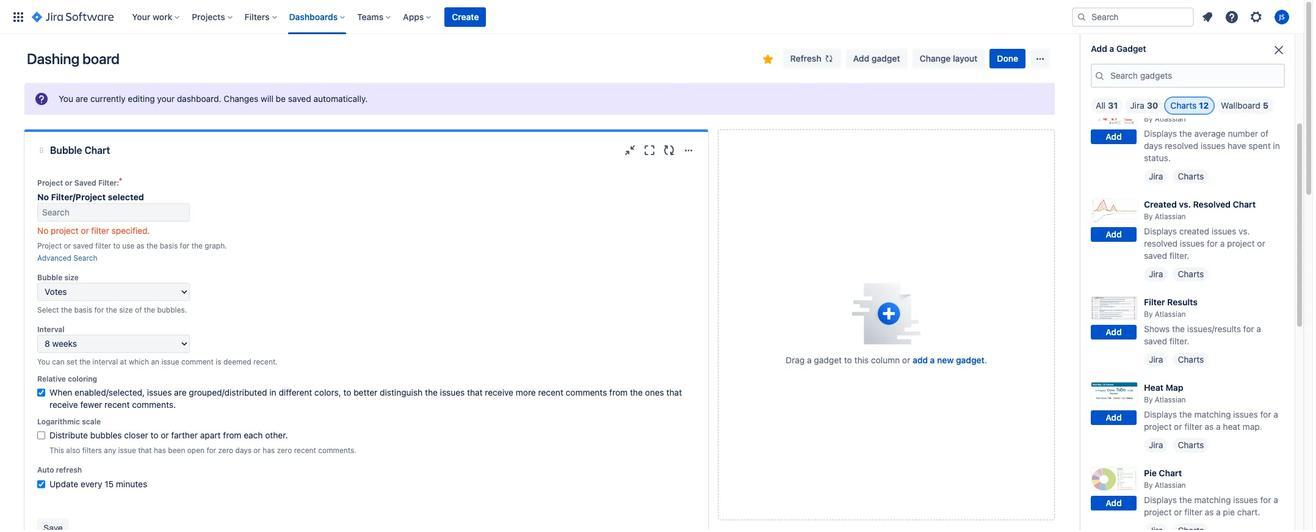 Task type: vqa. For each thing, say whether or not it's contained in the screenshot.
the "Invite people"
no



Task type: describe. For each thing, give the bounding box(es) containing it.
you for you can set the interval at which an issue comment is deemed recent.
[[37, 357, 50, 367]]

refresh image
[[824, 54, 834, 64]]

charts up charts 12 at the right of the page
[[1179, 73, 1205, 84]]

wallboard 5
[[1222, 100, 1269, 111]]

logarithmic
[[37, 417, 80, 426]]

heat map image
[[1092, 382, 1139, 406]]

12
[[1200, 100, 1209, 111]]

to inside the when enabled/selected, issues are grouped/distributed in different colors, to better distinguish the issues that receive more recent comments from the ones that receive fewer recent comments.
[[344, 387, 352, 398]]

filter up search
[[95, 241, 111, 250]]

charts for map
[[1179, 440, 1205, 450]]

project or saved filter:
[[37, 178, 119, 188]]

average time in status by atlassian displays the average number of days resolved issues have spent in status.
[[1145, 101, 1281, 163]]

you for you are currently editing your dashboard. changes will be saved automatically.
[[59, 93, 73, 104]]

interval
[[37, 325, 65, 334]]

number inside by atlassian displays the average number of times issues have been in a status.
[[1229, 43, 1259, 53]]

editing
[[128, 93, 155, 104]]

jira left 30
[[1131, 100, 1145, 111]]

when enabled/selected, issues are grouped/distributed in different colors, to better distinguish the issues that receive more recent comments from the ones that receive fewer recent comments.
[[49, 387, 682, 410]]

bubble size
[[37, 273, 79, 282]]

refresh bubble chart image
[[662, 143, 677, 158]]

no filter/project selected
[[37, 192, 144, 202]]

more
[[516, 387, 536, 398]]

issues inside pie chart by atlassian displays the matching issues for a project or filter as a pie chart.
[[1234, 495, 1259, 505]]

project inside created vs. resolved chart by atlassian displays created issues vs. resolved issues for a project or saved filter.
[[1228, 238, 1256, 249]]

distinguish
[[380, 387, 423, 398]]

no for no project or filter specified. project or saved filter to use as the basis for the graph. advanced search
[[37, 225, 48, 236]]

your work button
[[128, 7, 185, 27]]

in right spent
[[1274, 140, 1281, 151]]

jira 30
[[1131, 100, 1159, 111]]

update
[[49, 479, 78, 489]]

0 horizontal spatial basis
[[74, 305, 92, 315]]

by inside heat map by atlassian displays the matching issues for a project or filter as a heat map.
[[1145, 395, 1154, 404]]

the inside the average time in status by atlassian displays the average number of days resolved issues have spent in status.
[[1180, 128, 1193, 139]]

bubbles.
[[157, 305, 187, 315]]

coloring
[[68, 374, 97, 384]]

for inside no project or filter specified. project or saved filter to use as the basis for the graph. advanced search
[[180, 241, 190, 250]]

created vs. resolved chart by atlassian displays created issues vs. resolved issues for a project or saved filter.
[[1145, 199, 1266, 261]]

resolved
[[1194, 199, 1231, 209]]

in inside the when enabled/selected, issues are grouped/distributed in different colors, to better distinguish the issues that receive more recent comments from the ones that receive fewer recent comments.
[[270, 387, 277, 398]]

2 horizontal spatial gadget
[[957, 355, 985, 365]]

refresh button
[[783, 49, 842, 68]]

issues down you can set the interval at which an issue comment is deemed recent.
[[147, 387, 172, 398]]

distribute
[[49, 430, 88, 440]]

filter:
[[98, 178, 119, 188]]

status
[[1212, 101, 1239, 112]]

number inside the average time in status by atlassian displays the average number of days resolved issues have spent in status.
[[1229, 128, 1259, 139]]

primary element
[[7, 0, 1073, 34]]

all 31
[[1096, 100, 1119, 111]]

different
[[279, 387, 312, 398]]

pie chart by atlassian displays the matching issues for a project or filter as a pie chart.
[[1145, 468, 1279, 517]]

Search gadgets field
[[1107, 65, 1285, 87]]

average time in status image
[[1092, 101, 1139, 125]]

your
[[157, 93, 175, 104]]

other.
[[265, 430, 288, 440]]

of inside the average time in status by atlassian displays the average number of days resolved issues have spent in status.
[[1261, 128, 1269, 139]]

for inside created vs. resolved chart by atlassian displays created issues vs. resolved issues for a project or saved filter.
[[1208, 238, 1219, 249]]

layout
[[954, 53, 978, 64]]

0 vertical spatial recent
[[538, 387, 564, 398]]

atlassian inside created vs. resolved chart by atlassian displays created issues vs. resolved issues for a project or saved filter.
[[1156, 212, 1187, 221]]

jira for created
[[1150, 269, 1164, 279]]

teams
[[357, 11, 384, 22]]

comments. inside the when enabled/selected, issues are grouped/distributed in different colors, to better distinguish the issues that receive more recent comments from the ones that receive fewer recent comments.
[[132, 399, 176, 410]]

comment
[[181, 357, 214, 367]]

5
[[1264, 100, 1269, 111]]

when
[[49, 387, 72, 398]]

that inside distribute bubbles closer to or farther apart from each other. this also filters any issue that has been open for zero days or has zero recent comments.
[[138, 446, 152, 455]]

dashing board
[[27, 50, 120, 67]]

gadget inside button
[[872, 53, 901, 64]]

days inside distribute bubbles closer to or farther apart from each other. this also filters any issue that has been open for zero days or has zero recent comments.
[[235, 446, 252, 455]]

chart for pie chart by atlassian displays the matching issues for a project or filter as a pie chart.
[[1160, 468, 1183, 478]]

bubble chart
[[50, 145, 110, 156]]

atlassian inside pie chart by atlassian displays the matching issues for a project or filter as a pie chart.
[[1156, 481, 1187, 490]]

project inside pie chart by atlassian displays the matching issues for a project or filter as a pie chart.
[[1145, 507, 1172, 517]]

average inside the average time in status by atlassian displays the average number of days resolved issues have spent in status.
[[1195, 128, 1226, 139]]

change
[[920, 53, 951, 64]]

have inside the average time in status by atlassian displays the average number of days resolved issues have spent in status.
[[1228, 140, 1247, 151]]

grouped/distributed
[[189, 387, 267, 398]]

atlassian inside heat map by atlassian displays the matching issues for a project or filter as a heat map.
[[1156, 395, 1187, 404]]

1 horizontal spatial vs.
[[1239, 226, 1251, 236]]

saved
[[74, 178, 96, 188]]

change layout
[[920, 53, 978, 64]]

colors,
[[315, 387, 341, 398]]

projects
[[192, 11, 225, 22]]

help image
[[1225, 9, 1240, 24]]

add button for created
[[1092, 228, 1137, 242]]

search
[[73, 253, 97, 263]]

issues inside by atlassian displays the average number of times issues have been in a status.
[[1169, 55, 1193, 65]]

been inside distribute bubbles closer to or farther apart from each other. this also filters any issue that has been open for zero days or has zero recent comments.
[[168, 446, 185, 455]]

2 horizontal spatial that
[[667, 387, 682, 398]]

to left this
[[845, 355, 853, 365]]

auto
[[37, 465, 54, 475]]

pie chart image
[[1092, 467, 1139, 491]]

farther
[[171, 430, 198, 440]]

any
[[104, 446, 116, 455]]

the inside 'filter results by atlassian shows the issues/results for a saved filter.'
[[1173, 324, 1186, 334]]

minutes
[[116, 479, 147, 489]]

done link
[[990, 49, 1026, 68]]

displays inside pie chart by atlassian displays the matching issues for a project or filter as a pie chart.
[[1145, 495, 1178, 505]]

create
[[452, 11, 479, 22]]

by inside the average time in status by atlassian displays the average number of days resolved issues have spent in status.
[[1145, 114, 1154, 123]]

add for filter add button
[[1106, 327, 1123, 337]]

charts left 12
[[1171, 100, 1197, 111]]

the inside heat map by atlassian displays the matching issues for a project or filter as a heat map.
[[1180, 409, 1193, 420]]

for inside 'filter results by atlassian shows the issues/results for a saved filter.'
[[1244, 324, 1255, 334]]

project inside heat map by atlassian displays the matching issues for a project or filter as a heat map.
[[1145, 421, 1172, 432]]

drag
[[786, 355, 805, 365]]

add button for average
[[1092, 130, 1137, 144]]

apart
[[200, 430, 221, 440]]

in right time
[[1203, 101, 1210, 112]]

chart for bubble chart
[[84, 145, 110, 156]]

resolved inside the average time in status by atlassian displays the average number of days resolved issues have spent in status.
[[1165, 140, 1199, 151]]

add inside add gadget button
[[854, 53, 870, 64]]

project inside no project or filter specified. project or saved filter to use as the basis for the graph. advanced search
[[51, 225, 79, 236]]

your work
[[132, 11, 172, 22]]

closer
[[124, 430, 148, 440]]

update every 15 minutes
[[49, 479, 147, 489]]

enabled/selected,
[[75, 387, 145, 398]]

15
[[105, 479, 114, 489]]

drag a gadget to this column or add a new gadget .
[[786, 355, 988, 365]]

filter. inside 'filter results by atlassian shows the issues/results for a saved filter.'
[[1170, 336, 1190, 346]]

atlassian inside the average time in status by atlassian displays the average number of days resolved issues have spent in status.
[[1156, 114, 1187, 123]]

31
[[1109, 100, 1119, 111]]

search image
[[1078, 12, 1087, 22]]

as for pie chart
[[1206, 507, 1215, 517]]

issues right distinguish
[[440, 387, 465, 398]]

1 horizontal spatial that
[[467, 387, 483, 398]]

as for heat map
[[1206, 421, 1215, 432]]

select
[[37, 305, 59, 315]]

an
[[151, 357, 159, 367]]

by inside by atlassian displays the average number of times issues have been in a status.
[[1145, 29, 1154, 38]]

the inside pie chart by atlassian displays the matching issues for a project or filter as a pie chart.
[[1180, 495, 1193, 505]]

charts 12
[[1171, 100, 1209, 111]]

a inside by atlassian displays the average number of times issues have been in a status.
[[1248, 55, 1252, 65]]

been inside by atlassian displays the average number of times issues have been in a status.
[[1217, 55, 1236, 65]]

heat
[[1224, 421, 1241, 432]]

1 vertical spatial search field
[[37, 203, 190, 222]]

jira for heat
[[1150, 440, 1164, 450]]

for inside distribute bubbles closer to or farther apart from each other. this also filters any issue that has been open for zero days or has zero recent comments.
[[207, 446, 216, 455]]

star dashing board image
[[761, 52, 775, 67]]

no project or filter specified. project or saved filter to use as the basis for the graph. advanced search
[[37, 225, 227, 263]]

board
[[83, 50, 120, 67]]

fewer
[[80, 399, 102, 410]]

from inside distribute bubbles closer to or farther apart from each other. this also filters any issue that has been open for zero days or has zero recent comments.
[[223, 430, 242, 440]]

more dashboard actions image
[[1034, 51, 1048, 66]]

jira down times
[[1150, 73, 1164, 84]]

results
[[1168, 297, 1198, 307]]

close icon image
[[1272, 43, 1287, 57]]

add button for heat
[[1092, 411, 1137, 425]]

add gadget
[[854, 53, 901, 64]]

issues down created
[[1181, 238, 1205, 249]]

dashing
[[27, 50, 79, 67]]

saved right be
[[288, 93, 311, 104]]

deemed
[[224, 357, 251, 367]]

wallboard
[[1222, 100, 1261, 111]]



Task type: locate. For each thing, give the bounding box(es) containing it.
1 horizontal spatial status.
[[1255, 55, 1281, 65]]

charts up map
[[1179, 354, 1205, 365]]

chart right resolved on the right of page
[[1234, 199, 1257, 209]]

1 horizontal spatial search field
[[1073, 7, 1195, 27]]

issue inside distribute bubbles closer to or farther apart from each other. this also filters any issue that has been open for zero days or has zero recent comments.
[[118, 446, 136, 455]]

0 vertical spatial matching
[[1195, 409, 1232, 420]]

to inside distribute bubbles closer to or farther apart from each other. this also filters any issue that has been open for zero days or has zero recent comments.
[[151, 430, 159, 440]]

1 horizontal spatial has
[[263, 446, 275, 455]]

created
[[1180, 226, 1210, 236]]

in inside by atlassian displays the average number of times issues have been in a status.
[[1239, 55, 1245, 65]]

2 matching from the top
[[1195, 495, 1232, 505]]

0 vertical spatial been
[[1217, 55, 1236, 65]]

filter inside heat map by atlassian displays the matching issues for a project or filter as a heat map.
[[1185, 421, 1203, 432]]

recent right more on the bottom of the page
[[538, 387, 564, 398]]

matching up "heat"
[[1195, 409, 1232, 420]]

1 vertical spatial bubble
[[37, 273, 62, 282]]

30
[[1148, 100, 1159, 111]]

1 zero from the left
[[218, 446, 233, 455]]

you down dashing board
[[59, 93, 73, 104]]

issues inside heat map by atlassian displays the matching issues for a project or filter as a heat map.
[[1234, 409, 1259, 420]]

0 vertical spatial no
[[37, 192, 49, 202]]

charts up resolved on the right of page
[[1179, 171, 1205, 181]]

vs.
[[1180, 199, 1192, 209], [1239, 226, 1251, 236]]

dashboards button
[[286, 7, 350, 27]]

that left more on the bottom of the page
[[467, 387, 483, 398]]

jira up pie
[[1150, 440, 1164, 450]]

Auto refresh checkbox
[[37, 478, 45, 491]]

0 horizontal spatial chart
[[84, 145, 110, 156]]

0 vertical spatial number
[[1229, 43, 1259, 53]]

specified.
[[112, 225, 150, 236]]

0 vertical spatial receive
[[485, 387, 514, 398]]

are left currently
[[76, 93, 88, 104]]

of left close icon
[[1261, 43, 1269, 53]]

are down comment
[[174, 387, 187, 398]]

number up spent
[[1229, 128, 1259, 139]]

1 vertical spatial size
[[119, 305, 133, 315]]

saved up filter
[[1145, 250, 1168, 261]]

1 vertical spatial as
[[1206, 421, 1215, 432]]

5 add button from the top
[[1092, 411, 1137, 425]]

filter left "heat"
[[1185, 421, 1203, 432]]

filter/project
[[51, 192, 106, 202]]

3 atlassian from the top
[[1156, 212, 1187, 221]]

1 horizontal spatial been
[[1217, 55, 1236, 65]]

more actions for bubble chart gadget image
[[682, 143, 696, 158]]

resolved down time
[[1165, 140, 1199, 151]]

a inside 'filter results by atlassian shows the issues/results for a saved filter.'
[[1257, 324, 1262, 334]]

0 horizontal spatial from
[[223, 430, 242, 440]]

5 displays from the top
[[1145, 495, 1178, 505]]

add button for pie
[[1092, 496, 1137, 511]]

dashboard.
[[177, 93, 221, 104]]

for inside pie chart by atlassian displays the matching issues for a project or filter as a pie chart.
[[1261, 495, 1272, 505]]

of up spent
[[1261, 128, 1269, 139]]

status. inside by atlassian displays the average number of times issues have been in a status.
[[1255, 55, 1281, 65]]

as inside heat map by atlassian displays the matching issues for a project or filter as a heat map.
[[1206, 421, 1215, 432]]

of for issues
[[1261, 43, 1269, 53]]

of inside by atlassian displays the average number of times issues have been in a status.
[[1261, 43, 1269, 53]]

as left "heat"
[[1206, 421, 1215, 432]]

notifications image
[[1201, 9, 1216, 24]]

as inside pie chart by atlassian displays the matching issues for a project or filter as a pie chart.
[[1206, 507, 1215, 517]]

issues
[[1169, 55, 1193, 65], [1201, 140, 1226, 151], [1212, 226, 1237, 236], [1181, 238, 1205, 249], [147, 387, 172, 398], [440, 387, 465, 398], [1234, 409, 1259, 420], [1234, 495, 1259, 505]]

as left 'pie'
[[1206, 507, 1215, 517]]

0 vertical spatial chart
[[84, 145, 110, 156]]

filter results image
[[1092, 296, 1139, 320]]

a
[[1110, 43, 1115, 54], [1248, 55, 1252, 65], [1221, 238, 1226, 249], [1257, 324, 1262, 334], [808, 355, 812, 365], [931, 355, 935, 365], [1274, 409, 1279, 420], [1217, 421, 1221, 432], [1274, 495, 1279, 505], [1217, 507, 1221, 517]]

Search field
[[1073, 7, 1195, 27], [37, 203, 190, 222]]

matching inside pie chart by atlassian displays the matching issues for a project or filter as a pie chart.
[[1195, 495, 1232, 505]]

this
[[49, 446, 64, 455]]

jira software image
[[32, 9, 114, 24], [32, 9, 114, 24]]

from inside the when enabled/selected, issues are grouped/distributed in different colors, to better distinguish the issues that receive more recent comments from the ones that receive fewer recent comments.
[[610, 387, 628, 398]]

shows
[[1145, 324, 1171, 334]]

issues/results
[[1188, 324, 1242, 334]]

the
[[1180, 43, 1193, 53], [1180, 128, 1193, 139], [147, 241, 158, 250], [192, 241, 203, 250], [61, 305, 72, 315], [106, 305, 117, 315], [144, 305, 155, 315], [1173, 324, 1186, 334], [79, 357, 91, 367], [425, 387, 438, 398], [630, 387, 643, 398], [1180, 409, 1193, 420], [1180, 495, 1193, 505]]

1 vertical spatial have
[[1228, 140, 1247, 151]]

0 vertical spatial size
[[64, 273, 79, 282]]

no up advanced on the left of page
[[37, 225, 48, 236]]

0 horizontal spatial status.
[[1145, 153, 1171, 163]]

0 horizontal spatial that
[[138, 446, 152, 455]]

apps
[[403, 11, 424, 22]]

number down help icon
[[1229, 43, 1259, 53]]

chart inside pie chart by atlassian displays the matching issues for a project or filter as a pie chart.
[[1160, 468, 1183, 478]]

receive down when at the left bottom of page
[[49, 399, 78, 410]]

2 filter. from the top
[[1170, 336, 1190, 346]]

have left spent
[[1228, 140, 1247, 151]]

filter. down created
[[1170, 250, 1190, 261]]

0 horizontal spatial issue
[[118, 446, 136, 455]]

average inside by atlassian displays the average number of times issues have been in a status.
[[1195, 43, 1226, 53]]

0 vertical spatial are
[[76, 93, 88, 104]]

1 vertical spatial been
[[168, 446, 185, 455]]

0 horizontal spatial are
[[76, 93, 88, 104]]

time
[[1180, 101, 1201, 112]]

0 horizontal spatial vs.
[[1180, 199, 1192, 209]]

2 displays from the top
[[1145, 128, 1178, 139]]

2 vertical spatial as
[[1206, 507, 1215, 517]]

3 displays from the top
[[1145, 226, 1178, 236]]

matching inside heat map by atlassian displays the matching issues for a project or filter as a heat map.
[[1195, 409, 1232, 420]]

bubble for bubble chart
[[50, 145, 82, 156]]

2 vertical spatial recent
[[294, 446, 316, 455]]

times
[[1145, 55, 1166, 65]]

filter left 'pie'
[[1185, 507, 1203, 517]]

atlassian down results
[[1156, 310, 1187, 319]]

2 has from the left
[[263, 446, 275, 455]]

bubble up "project or saved filter:"
[[50, 145, 82, 156]]

bubble down advanced on the left of page
[[37, 273, 62, 282]]

has left open
[[154, 446, 166, 455]]

apps button
[[400, 7, 436, 27]]

0 horizontal spatial recent
[[105, 399, 130, 410]]

maximize bubble chart image
[[643, 143, 657, 158]]

gadget right new on the bottom of the page
[[957, 355, 985, 365]]

1 vertical spatial resolved
[[1145, 238, 1178, 249]]

to inside no project or filter specified. project or saved filter to use as the basis for the graph. advanced search
[[113, 241, 120, 250]]

0 vertical spatial filter.
[[1170, 250, 1190, 261]]

new
[[938, 355, 954, 365]]

0 vertical spatial vs.
[[1180, 199, 1192, 209]]

3 by from the top
[[1145, 212, 1154, 221]]

better
[[354, 387, 378, 398]]

done
[[998, 53, 1019, 64]]

spent
[[1249, 140, 1272, 151]]

1 vertical spatial of
[[1261, 128, 1269, 139]]

matching up 'pie'
[[1195, 495, 1232, 505]]

0 horizontal spatial have
[[1196, 55, 1214, 65]]

heat map by atlassian displays the matching issues for a project or filter as a heat map.
[[1145, 382, 1279, 432]]

1 vertical spatial vs.
[[1239, 226, 1251, 236]]

add for add button for created
[[1106, 229, 1123, 240]]

1 vertical spatial average
[[1195, 128, 1226, 139]]

relative
[[37, 374, 66, 384]]

0 vertical spatial you
[[59, 93, 73, 104]]

average
[[1145, 101, 1178, 112]]

0 vertical spatial project
[[37, 178, 63, 188]]

charts for time
[[1179, 171, 1205, 181]]

average down the notifications icon
[[1195, 43, 1226, 53]]

displays inside created vs. resolved chart by atlassian displays created issues vs. resolved issues for a project or saved filter.
[[1145, 226, 1178, 236]]

1 number from the top
[[1229, 43, 1259, 53]]

1 add button from the top
[[1092, 33, 1137, 47]]

issues down resolved on the right of page
[[1212, 226, 1237, 236]]

status. inside the average time in status by atlassian displays the average number of days resolved issues have spent in status.
[[1145, 153, 1171, 163]]

project up advanced search "link"
[[51, 225, 79, 236]]

1 vertical spatial matching
[[1195, 495, 1232, 505]]

chart inside created vs. resolved chart by atlassian displays created issues vs. resolved issues for a project or saved filter.
[[1234, 199, 1257, 209]]

0 vertical spatial comments.
[[132, 399, 176, 410]]

2 no from the top
[[37, 225, 48, 236]]

project inside no project or filter specified. project or saved filter to use as the basis for the graph. advanced search
[[37, 241, 62, 250]]

jira
[[1150, 73, 1164, 84], [1131, 100, 1145, 111], [1150, 171, 1164, 181], [1150, 269, 1164, 279], [1150, 354, 1164, 365], [1150, 440, 1164, 450]]

no
[[37, 192, 49, 202], [37, 225, 48, 236]]

interval
[[93, 357, 118, 367]]

been
[[1217, 55, 1236, 65], [168, 446, 185, 455]]

created vs. resolved chart image
[[1092, 199, 1139, 223]]

charts for results
[[1179, 354, 1205, 365]]

days down average
[[1145, 140, 1163, 151]]

filter
[[91, 225, 109, 236], [95, 241, 111, 250], [1185, 421, 1203, 432], [1185, 507, 1203, 517]]

add for add button associated with pie
[[1106, 498, 1123, 509]]

6 by from the top
[[1145, 481, 1154, 490]]

2 number from the top
[[1229, 128, 1259, 139]]

comments. up closer
[[132, 399, 176, 410]]

recent inside distribute bubbles closer to or farther apart from each other. this also filters any issue that has been open for zero days or has zero recent comments.
[[294, 446, 316, 455]]

1 horizontal spatial you
[[59, 93, 73, 104]]

to left use at the top of the page
[[113, 241, 120, 250]]

None submit
[[37, 519, 69, 530]]

0 horizontal spatial size
[[64, 273, 79, 282]]

saved inside no project or filter specified. project or saved filter to use as the basis for the graph. advanced search
[[73, 241, 93, 250]]

1 vertical spatial comments.
[[318, 446, 357, 455]]

1 horizontal spatial zero
[[277, 446, 292, 455]]

from left each
[[223, 430, 242, 440]]

of left bubbles.
[[135, 305, 142, 315]]

each
[[244, 430, 263, 440]]

1 horizontal spatial basis
[[160, 241, 178, 250]]

filter inside pie chart by atlassian displays the matching issues for a project or filter as a pie chart.
[[1185, 507, 1203, 517]]

that down closer
[[138, 446, 152, 455]]

project
[[37, 178, 63, 188], [37, 241, 62, 250]]

every
[[81, 479, 102, 489]]

1 vertical spatial project
[[37, 241, 62, 250]]

zero down 'apart'
[[218, 446, 233, 455]]

displays down pie
[[1145, 495, 1178, 505]]

filter left specified.
[[91, 225, 109, 236]]

charts down heat map by atlassian displays the matching issues for a project or filter as a heat map.
[[1179, 440, 1205, 450]]

0 vertical spatial status.
[[1255, 55, 1281, 65]]

2 vertical spatial chart
[[1160, 468, 1183, 478]]

use
[[122, 241, 135, 250]]

selected
[[108, 192, 144, 202]]

issue right "an"
[[162, 357, 179, 367]]

jira for filter
[[1150, 354, 1164, 365]]

search field down selected
[[37, 203, 190, 222]]

2 vertical spatial of
[[135, 305, 142, 315]]

size down advanced search "link"
[[64, 273, 79, 282]]

6 add button from the top
[[1092, 496, 1137, 511]]

issues down status
[[1201, 140, 1226, 151]]

issues inside the average time in status by atlassian displays the average number of days resolved issues have spent in status.
[[1201, 140, 1226, 151]]

filter
[[1145, 297, 1166, 307]]

0 vertical spatial resolved
[[1165, 140, 1199, 151]]

0 horizontal spatial comments.
[[132, 399, 176, 410]]

created
[[1145, 199, 1178, 209]]

filters
[[245, 11, 270, 22]]

refresh
[[56, 465, 82, 475]]

displays down created
[[1145, 226, 1178, 236]]

is
[[216, 357, 221, 367]]

been down help icon
[[1217, 55, 1236, 65]]

1 average from the top
[[1195, 43, 1226, 53]]

project down pie
[[1145, 507, 1172, 517]]

no for no filter/project selected
[[37, 192, 49, 202]]

have down the notifications icon
[[1196, 55, 1214, 65]]

map
[[1166, 382, 1184, 393]]

1 vertical spatial days
[[235, 446, 252, 455]]

1 has from the left
[[154, 446, 166, 455]]

or inside created vs. resolved chart by atlassian displays created issues vs. resolved issues for a project or saved filter.
[[1258, 238, 1266, 249]]

0 horizontal spatial receive
[[49, 399, 78, 410]]

banner containing your work
[[0, 0, 1305, 34]]

add gadget button
[[846, 49, 908, 68]]

4 displays from the top
[[1145, 409, 1178, 420]]

create button
[[445, 7, 487, 27]]

by down heat at bottom
[[1145, 395, 1154, 404]]

column
[[872, 355, 900, 365]]

filter.
[[1170, 250, 1190, 261], [1170, 336, 1190, 346]]

minimize bubble chart image
[[623, 143, 638, 158]]

basis inside no project or filter specified. project or saved filter to use as the basis for the graph. advanced search
[[160, 241, 178, 250]]

are inside the when enabled/selected, issues are grouped/distributed in different colors, to better distinguish the issues that receive more recent comments from the ones that receive fewer recent comments.
[[174, 387, 187, 398]]

saved inside created vs. resolved chart by atlassian displays created issues vs. resolved issues for a project or saved filter.
[[1145, 250, 1168, 261]]

1 horizontal spatial gadget
[[872, 53, 901, 64]]

project down heat at bottom
[[1145, 421, 1172, 432]]

2 zero from the left
[[277, 446, 292, 455]]

comments.
[[132, 399, 176, 410], [318, 446, 357, 455]]

1 vertical spatial filter.
[[1170, 336, 1190, 346]]

relative coloring
[[37, 374, 97, 384]]

matching for pie
[[1195, 495, 1232, 505]]

atlassian down created
[[1156, 212, 1187, 221]]

number
[[1229, 43, 1259, 53], [1229, 128, 1259, 139]]

1 vertical spatial chart
[[1234, 199, 1257, 209]]

add a new gadget button
[[913, 354, 985, 367]]

saved inside 'filter results by atlassian shows the issues/results for a saved filter.'
[[1145, 336, 1168, 346]]

atlassian inside by atlassian displays the average number of times issues have been in a status.
[[1156, 29, 1187, 38]]

displays inside heat map by atlassian displays the matching issues for a project or filter as a heat map.
[[1145, 409, 1178, 420]]

resolved inside created vs. resolved chart by atlassian displays created issues vs. resolved issues for a project or saved filter.
[[1145, 238, 1178, 249]]

5 atlassian from the top
[[1156, 395, 1187, 404]]

of for bubbles.
[[135, 305, 142, 315]]

1 atlassian from the top
[[1156, 29, 1187, 38]]

1 by from the top
[[1145, 29, 1154, 38]]

0 horizontal spatial you
[[37, 357, 50, 367]]

displays inside the average time in status by atlassian displays the average number of days resolved issues have spent in status.
[[1145, 128, 1178, 139]]

in left different
[[270, 387, 277, 398]]

1 no from the top
[[37, 192, 49, 202]]

no inside no project or filter specified. project or saved filter to use as the basis for the graph. advanced search
[[37, 225, 48, 236]]

add for heat add button
[[1106, 413, 1123, 423]]

for inside heat map by atlassian displays the matching issues for a project or filter as a heat map.
[[1261, 409, 1272, 420]]

add a gadget
[[1092, 43, 1147, 54]]

recent
[[538, 387, 564, 398], [105, 399, 130, 410], [294, 446, 316, 455]]

teams button
[[354, 7, 396, 27]]

2 average from the top
[[1195, 128, 1226, 139]]

0 horizontal spatial search field
[[37, 203, 190, 222]]

by inside 'filter results by atlassian shows the issues/results for a saved filter.'
[[1145, 310, 1154, 319]]

0 vertical spatial from
[[610, 387, 628, 398]]

your profile and settings image
[[1275, 9, 1290, 24]]

as inside no project or filter specified. project or saved filter to use as the basis for the graph. advanced search
[[137, 241, 145, 250]]

issues up chart. on the bottom of the page
[[1234, 495, 1259, 505]]

banner
[[0, 0, 1305, 34]]

no left filter/project
[[37, 192, 49, 202]]

atlassian up times
[[1156, 29, 1187, 38]]

0 vertical spatial search field
[[1073, 7, 1195, 27]]

gadget right drag
[[815, 355, 842, 365]]

in left close icon
[[1239, 55, 1245, 65]]

open
[[187, 446, 205, 455]]

5 by from the top
[[1145, 395, 1154, 404]]

automatically.
[[314, 93, 368, 104]]

2 project from the top
[[37, 241, 62, 250]]

0 horizontal spatial been
[[168, 446, 185, 455]]

3 add button from the top
[[1092, 228, 1137, 242]]

jira up filter
[[1150, 269, 1164, 279]]

add
[[1106, 34, 1123, 45], [1092, 43, 1108, 54], [854, 53, 870, 64], [1106, 132, 1123, 142], [1106, 229, 1123, 240], [1106, 327, 1123, 337], [1106, 413, 1123, 423], [1106, 498, 1123, 509]]

bubble for bubble size
[[37, 273, 62, 282]]

2 horizontal spatial chart
[[1234, 199, 1257, 209]]

or inside heat map by atlassian displays the matching issues for a project or filter as a heat map.
[[1175, 421, 1183, 432]]

filter results by atlassian shows the issues/results for a saved filter.
[[1145, 297, 1262, 346]]

1 vertical spatial receive
[[49, 399, 78, 410]]

the inside by atlassian displays the average number of times issues have been in a status.
[[1180, 43, 1193, 53]]

1 horizontal spatial chart
[[1160, 468, 1183, 478]]

filter. inside created vs. resolved chart by atlassian displays created issues vs. resolved issues for a project or saved filter.
[[1170, 250, 1190, 261]]

status. down settings image
[[1255, 55, 1281, 65]]

recent down enabled/selected, in the bottom left of the page
[[105, 399, 130, 410]]

1 vertical spatial are
[[174, 387, 187, 398]]

size left bubbles.
[[119, 305, 133, 315]]

by down 30
[[1145, 114, 1154, 123]]

0 vertical spatial issue
[[162, 357, 179, 367]]

1 horizontal spatial days
[[1145, 140, 1163, 151]]

1 horizontal spatial recent
[[294, 446, 316, 455]]

1 vertical spatial basis
[[74, 305, 92, 315]]

2 atlassian from the top
[[1156, 114, 1187, 123]]

advanced search link
[[37, 253, 97, 263]]

displays down heat at bottom
[[1145, 409, 1178, 420]]

4 atlassian from the top
[[1156, 310, 1187, 319]]

1 horizontal spatial receive
[[485, 387, 514, 398]]

issues right times
[[1169, 55, 1193, 65]]

1 horizontal spatial are
[[174, 387, 187, 398]]

matching for heat
[[1195, 409, 1232, 420]]

1 filter. from the top
[[1170, 250, 1190, 261]]

from right "comments"
[[610, 387, 628, 398]]

from
[[610, 387, 628, 398], [223, 430, 242, 440]]

0 horizontal spatial days
[[235, 446, 252, 455]]

jira for average
[[1150, 171, 1164, 181]]

scale
[[82, 417, 101, 426]]

atlassian down average
[[1156, 114, 1187, 123]]

as right use at the top of the page
[[137, 241, 145, 250]]

displays
[[1145, 43, 1178, 53], [1145, 128, 1178, 139], [1145, 226, 1178, 236], [1145, 409, 1178, 420], [1145, 495, 1178, 505]]

2 add button from the top
[[1092, 130, 1137, 144]]

logarithmic scale
[[37, 417, 101, 426]]

by inside pie chart by atlassian displays the matching issues for a project or filter as a pie chart.
[[1145, 481, 1154, 490]]

resolved down created
[[1145, 238, 1178, 249]]

0 vertical spatial have
[[1196, 55, 1214, 65]]

add gadget img image
[[853, 283, 921, 345]]

1 vertical spatial from
[[223, 430, 242, 440]]

0 vertical spatial average
[[1195, 43, 1226, 53]]

to left better
[[344, 387, 352, 398]]

you left can
[[37, 357, 50, 367]]

has down other.
[[263, 446, 275, 455]]

0 horizontal spatial has
[[154, 446, 166, 455]]

0 vertical spatial bubble
[[50, 145, 82, 156]]

1 horizontal spatial have
[[1228, 140, 1247, 151]]

has
[[154, 446, 166, 455], [263, 446, 275, 455]]

comments. down "colors,"
[[318, 446, 357, 455]]

pie
[[1145, 468, 1157, 478]]

0 horizontal spatial zero
[[218, 446, 233, 455]]

2 by from the top
[[1145, 114, 1154, 123]]

2 horizontal spatial recent
[[538, 387, 564, 398]]

1 horizontal spatial from
[[610, 387, 628, 398]]

0 vertical spatial as
[[137, 241, 145, 250]]

1 horizontal spatial comments.
[[318, 446, 357, 455]]

settings image
[[1250, 9, 1264, 24]]

issue
[[162, 357, 179, 367], [118, 446, 136, 455]]

1 vertical spatial recent
[[105, 399, 130, 410]]

charts for vs.
[[1179, 269, 1205, 279]]

zero down other.
[[277, 446, 292, 455]]

chart
[[84, 145, 110, 156], [1234, 199, 1257, 209], [1160, 468, 1183, 478]]

displays inside by atlassian displays the average number of times issues have been in a status.
[[1145, 43, 1178, 53]]

1 vertical spatial number
[[1229, 128, 1259, 139]]

add for add button for average
[[1106, 132, 1123, 142]]

by inside created vs. resolved chart by atlassian displays created issues vs. resolved issues for a project or saved filter.
[[1145, 212, 1154, 221]]

by down created
[[1145, 212, 1154, 221]]

jira up created
[[1150, 171, 1164, 181]]

0 vertical spatial days
[[1145, 140, 1163, 151]]

appswitcher icon image
[[11, 9, 26, 24]]

by up gadget
[[1145, 29, 1154, 38]]

1 matching from the top
[[1195, 409, 1232, 420]]

4 by from the top
[[1145, 310, 1154, 319]]

add
[[913, 355, 928, 365]]

1 vertical spatial status.
[[1145, 153, 1171, 163]]

select the basis for the size of the bubbles.
[[37, 305, 187, 315]]

charts up results
[[1179, 269, 1205, 279]]

will
[[261, 93, 274, 104]]

days down each
[[235, 446, 252, 455]]

comments
[[566, 387, 607, 398]]

atlassian inside 'filter results by atlassian shows the issues/results for a saved filter.'
[[1156, 310, 1187, 319]]

1 vertical spatial issue
[[118, 446, 136, 455]]

0 vertical spatial of
[[1261, 43, 1269, 53]]

add for 6th add button from the bottom
[[1106, 34, 1123, 45]]

a inside created vs. resolved chart by atlassian displays created issues vs. resolved issues for a project or saved filter.
[[1221, 238, 1226, 249]]

atlassian down map
[[1156, 395, 1187, 404]]

at
[[120, 357, 127, 367]]

add button for filter
[[1092, 325, 1137, 340]]

by down pie
[[1145, 481, 1154, 490]]

changes
[[224, 93, 259, 104]]

1 horizontal spatial size
[[119, 305, 133, 315]]

1 vertical spatial no
[[37, 225, 48, 236]]

1 displays from the top
[[1145, 43, 1178, 53]]

have inside by atlassian displays the average number of times issues have been in a status.
[[1196, 55, 1214, 65]]

atlassian down pie
[[1156, 481, 1187, 490]]

status. up created
[[1145, 153, 1171, 163]]

advanced
[[37, 253, 71, 263]]

matching
[[1195, 409, 1232, 420], [1195, 495, 1232, 505]]

that right ones
[[667, 387, 682, 398]]

1 horizontal spatial issue
[[162, 357, 179, 367]]

or inside pie chart by atlassian displays the matching issues for a project or filter as a pie chart.
[[1175, 507, 1183, 517]]

gadget
[[1117, 43, 1147, 54]]

0 vertical spatial basis
[[160, 241, 178, 250]]

comments. inside distribute bubbles closer to or farther apart from each other. this also filters any issue that has been open for zero days or has zero recent comments.
[[318, 446, 357, 455]]

1 project from the top
[[37, 178, 63, 188]]

1 vertical spatial you
[[37, 357, 50, 367]]

When enabled/selected, issues are grouped/distributed in different colors, to better distinguish the issues that receive more recent comments from the ones that receive fewer recent comments. checkbox
[[37, 387, 45, 399]]

saved up search
[[73, 241, 93, 250]]

0 horizontal spatial gadget
[[815, 355, 842, 365]]

project up advanced on the left of page
[[37, 241, 62, 250]]

displays down average
[[1145, 128, 1178, 139]]

6 atlassian from the top
[[1156, 481, 1187, 490]]

Distribute bubbles closer to or farther apart from each other. checkbox
[[37, 429, 45, 442]]

jira up heat at bottom
[[1150, 354, 1164, 365]]

days inside the average time in status by atlassian displays the average number of days resolved issues have spent in status.
[[1145, 140, 1163, 151]]

issues up map.
[[1234, 409, 1259, 420]]

4 add button from the top
[[1092, 325, 1137, 340]]



